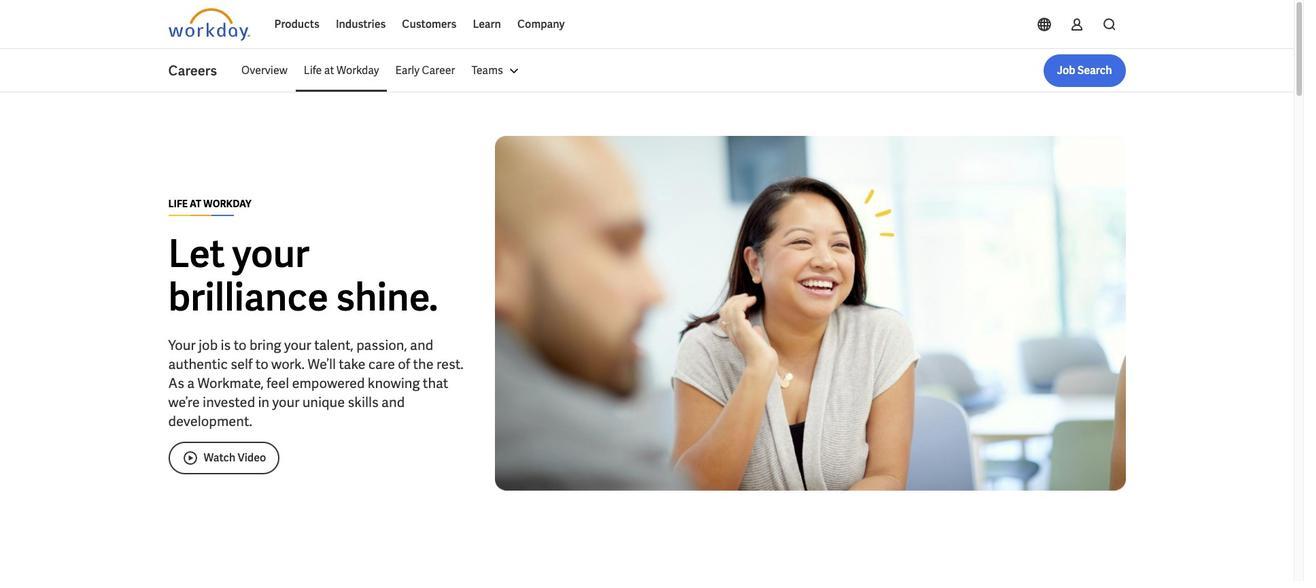 Task type: describe. For each thing, give the bounding box(es) containing it.
knowing
[[368, 374, 420, 392]]

workmate,
[[198, 374, 264, 392]]

bring
[[250, 336, 281, 354]]

work.
[[271, 355, 305, 373]]

menu containing overview
[[233, 54, 530, 87]]

overview link
[[233, 54, 296, 87]]

1 vertical spatial to
[[256, 355, 268, 373]]

company button
[[509, 8, 573, 41]]

your
[[168, 336, 196, 354]]

that
[[423, 374, 448, 392]]

talent,
[[314, 336, 354, 354]]

customers
[[402, 17, 457, 31]]

is
[[221, 336, 231, 354]]

job
[[199, 336, 218, 354]]

learn button
[[465, 8, 509, 41]]

your job is to bring your talent, passion, and authentic self to work. we'll take care of the rest. as a workmate, feel empowered knowing that we're invested in your unique skills and development.
[[168, 336, 464, 430]]

1 vertical spatial life
[[168, 198, 188, 210]]

career
[[422, 63, 455, 78]]

as
[[168, 374, 184, 392]]

products button
[[266, 8, 328, 41]]

brilliance
[[168, 272, 329, 322]]

authentic
[[168, 355, 228, 373]]

shine.
[[336, 272, 438, 322]]

video
[[238, 451, 266, 465]]

development.
[[168, 412, 252, 430]]

we'll
[[308, 355, 336, 373]]

teams
[[472, 63, 503, 78]]

learn
[[473, 17, 501, 31]]

skills
[[348, 393, 379, 411]]

rest.
[[437, 355, 464, 373]]

customers button
[[394, 8, 465, 41]]

workday inside life at workday link
[[337, 63, 379, 78]]

teams button
[[463, 54, 530, 87]]

we're
[[168, 393, 200, 411]]

life at workday inside menu
[[304, 63, 379, 78]]

go to the homepage image
[[168, 8, 250, 41]]

0 horizontal spatial to
[[234, 336, 247, 354]]

the
[[413, 355, 434, 373]]

products
[[274, 17, 320, 31]]

life at workday link
[[296, 54, 387, 87]]

empowered
[[292, 374, 365, 392]]

2 vertical spatial your
[[272, 393, 300, 411]]

1 vertical spatial workday
[[203, 198, 251, 210]]

careers
[[168, 62, 217, 80]]

job search
[[1057, 63, 1112, 78]]

your inside let your brilliance shine.
[[232, 229, 310, 278]]



Task type: locate. For each thing, give the bounding box(es) containing it.
unique
[[302, 393, 345, 411]]

a
[[187, 374, 195, 392]]

0 vertical spatial at
[[324, 63, 334, 78]]

opportunity onramps - career development programs at workday image
[[495, 136, 1126, 491]]

0 vertical spatial life at workday
[[304, 63, 379, 78]]

at down industries dropdown button
[[324, 63, 334, 78]]

1 vertical spatial at
[[190, 198, 202, 210]]

0 vertical spatial to
[[234, 336, 247, 354]]

at inside menu
[[324, 63, 334, 78]]

and down knowing on the left bottom
[[382, 393, 405, 411]]

life right overview
[[304, 63, 322, 78]]

life at workday
[[304, 63, 379, 78], [168, 198, 251, 210]]

to right is
[[234, 336, 247, 354]]

1 vertical spatial life at workday
[[168, 198, 251, 210]]

workday up let
[[203, 198, 251, 210]]

0 vertical spatial workday
[[337, 63, 379, 78]]

job search link
[[1044, 54, 1126, 87]]

and up the
[[410, 336, 433, 354]]

life at workday down industries dropdown button
[[304, 63, 379, 78]]

list
[[233, 54, 1126, 87]]

overview
[[241, 63, 288, 78]]

life
[[304, 63, 322, 78], [168, 198, 188, 210]]

menu
[[233, 54, 530, 87]]

1 horizontal spatial life
[[304, 63, 322, 78]]

let
[[168, 229, 225, 278]]

job
[[1057, 63, 1076, 78]]

early
[[395, 63, 420, 78]]

self
[[231, 355, 253, 373]]

industries button
[[328, 8, 394, 41]]

watch video link
[[168, 442, 280, 474]]

workday down industries dropdown button
[[337, 63, 379, 78]]

1 horizontal spatial to
[[256, 355, 268, 373]]

0 horizontal spatial and
[[382, 393, 405, 411]]

take
[[339, 355, 366, 373]]

at
[[324, 63, 334, 78], [190, 198, 202, 210]]

1 vertical spatial your
[[284, 336, 311, 354]]

industries
[[336, 17, 386, 31]]

feel
[[267, 374, 289, 392]]

workday
[[337, 63, 379, 78], [203, 198, 251, 210]]

1 horizontal spatial at
[[324, 63, 334, 78]]

to down bring
[[256, 355, 268, 373]]

watch video
[[204, 451, 266, 465]]

in
[[258, 393, 269, 411]]

and
[[410, 336, 433, 354], [382, 393, 405, 411]]

search
[[1078, 63, 1112, 78]]

1 horizontal spatial life at workday
[[304, 63, 379, 78]]

to
[[234, 336, 247, 354], [256, 355, 268, 373]]

let your brilliance shine.
[[168, 229, 438, 322]]

watch
[[204, 451, 236, 465]]

life at workday up let
[[168, 198, 251, 210]]

company
[[517, 17, 565, 31]]

careers link
[[168, 61, 233, 80]]

0 horizontal spatial at
[[190, 198, 202, 210]]

0 horizontal spatial workday
[[203, 198, 251, 210]]

1 horizontal spatial and
[[410, 336, 433, 354]]

0 vertical spatial life
[[304, 63, 322, 78]]

life up let
[[168, 198, 188, 210]]

at up let
[[190, 198, 202, 210]]

of
[[398, 355, 410, 373]]

invested
[[203, 393, 255, 411]]

care
[[368, 355, 395, 373]]

1 vertical spatial and
[[382, 393, 405, 411]]

early career link
[[387, 54, 463, 87]]

1 horizontal spatial workday
[[337, 63, 379, 78]]

0 horizontal spatial life at workday
[[168, 198, 251, 210]]

0 horizontal spatial life
[[168, 198, 188, 210]]

list containing overview
[[233, 54, 1126, 87]]

your
[[232, 229, 310, 278], [284, 336, 311, 354], [272, 393, 300, 411]]

0 vertical spatial and
[[410, 336, 433, 354]]

early career
[[395, 63, 455, 78]]

0 vertical spatial your
[[232, 229, 310, 278]]

passion,
[[356, 336, 407, 354]]



Task type: vqa. For each thing, say whether or not it's contained in the screenshot.
Reuters
no



